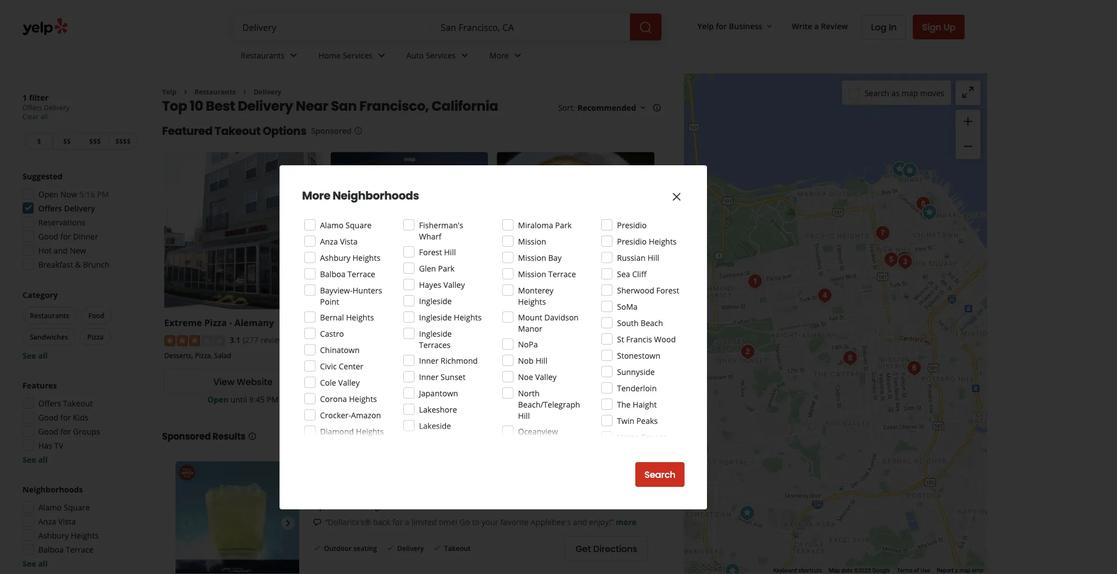 Task type: vqa. For each thing, say whether or not it's contained in the screenshot.
Find FIELD
no



Task type: locate. For each thing, give the bounding box(es) containing it.
alamo inside group
[[38, 502, 62, 513]]

get up open until 10:00 pm
[[379, 376, 394, 388]]

to
[[472, 517, 480, 528]]

and right hot
[[54, 245, 68, 256]]

neighborhoods
[[333, 188, 419, 204], [23, 484, 83, 495]]

16 checkmark v2 image for delivery
[[386, 544, 395, 553]]

1 vertical spatial breakfast
[[331, 348, 361, 358]]

1 horizontal spatial now
[[580, 376, 599, 388]]

2 see all button from the top
[[23, 454, 48, 465]]

search image
[[639, 21, 653, 34]]

1 vertical spatial see
[[23, 454, 36, 465]]

1 horizontal spatial balboa
[[320, 269, 346, 279]]

0 vertical spatial mission
[[518, 236, 547, 247]]

california
[[432, 96, 499, 115]]

presidio up russian
[[617, 236, 647, 247]]

restaurants link up delivery 'link'
[[232, 41, 310, 73]]

miraloma
[[518, 220, 554, 230]]

until down order
[[562, 395, 579, 405]]

0 vertical spatial ingleside
[[419, 296, 452, 306]]

diamond heights
[[320, 426, 384, 437]]

takeout right 16 checkmark v2 icon on the left bottom of page
[[444, 544, 471, 553]]

union square
[[617, 432, 668, 443]]

pizzeria
[[526, 317, 561, 329]]

for up hot and new at left
[[60, 231, 71, 242]]

restaurants inside business categories element
[[241, 50, 285, 61]]

now for order
[[580, 376, 599, 388]]

for for business
[[716, 21, 727, 31]]

restaurants link right top
[[195, 87, 236, 97]]

now right order
[[580, 376, 599, 388]]

stonestown
[[617, 350, 661, 361]]

yelp inside button
[[698, 21, 714, 31]]

16 chevron right v2 image for delivery
[[240, 88, 249, 97]]

16 checkmark v2 image right seating
[[386, 544, 395, 553]]

hill
[[444, 247, 456, 257], [648, 252, 660, 263], [536, 355, 548, 366], [518, 411, 530, 421]]

3 ingleside from the top
[[419, 328, 452, 339]]

reservations
[[38, 217, 85, 228]]

nob
[[518, 355, 534, 366]]

favorite
[[501, 517, 529, 528]]

get directions down enjoy!" at the bottom
[[576, 543, 638, 556]]

1 mission from the top
[[518, 236, 547, 247]]

open until midnight up the "dollarita's®
[[313, 501, 387, 512]]

1 see all button from the top
[[23, 350, 48, 361]]

pm for view
[[267, 395, 279, 405]]

breakfast up civic center
[[331, 348, 361, 358]]

16 info v2 image
[[653, 103, 662, 112], [354, 126, 363, 135], [248, 432, 257, 441]]

inner for inner richmond
[[419, 355, 439, 366]]

that's amore woodfire pizza image
[[736, 503, 759, 525]]

sponsored results
[[162, 431, 246, 443]]

until left 10:00
[[395, 395, 411, 405]]

0 vertical spatial map
[[902, 88, 919, 98]]

ihop link
[[331, 317, 354, 329]]

24 chevron down v2 image for more
[[511, 49, 525, 62]]

yelp link
[[162, 87, 177, 97]]

group containing features
[[19, 380, 140, 465]]

0 horizontal spatial restaurants
[[30, 311, 69, 320]]

offers inside 1 filter offers delivery clear all
[[23, 103, 42, 112]]

anza inside "more neighborhoods" dialog
[[320, 236, 338, 247]]

jamra pizzeria & grill
[[497, 317, 592, 329]]

2 horizontal spatial takeout
[[444, 544, 471, 553]]

2 horizontal spatial pm
[[436, 395, 447, 405]]

sponsored down the top 10 best delivery near san francisco, california
[[311, 125, 352, 136]]

midnight
[[581, 395, 613, 405], [355, 501, 387, 512]]

0 vertical spatial yelp
[[698, 21, 714, 31]]

brunch
[[83, 259, 110, 270]]

park up hayes valley
[[438, 263, 455, 274]]

0 vertical spatial breakfast
[[38, 259, 73, 270]]

0 horizontal spatial now
[[61, 189, 77, 200]]

mission down miraloma
[[518, 236, 547, 247]]

1 horizontal spatial yelp
[[698, 21, 714, 31]]

24 chevron down v2 image for home services
[[375, 49, 389, 62]]

2 mission from the top
[[518, 252, 547, 263]]

mission up mission terrace
[[518, 252, 547, 263]]

alamo square inside "more neighborhoods" dialog
[[320, 220, 372, 230]]

1 horizontal spatial &
[[362, 348, 367, 358]]

offers up good for kids
[[38, 398, 61, 409]]

pm right 5:16
[[97, 189, 109, 200]]

castro
[[320, 328, 344, 339]]

pm right 10:00
[[436, 395, 447, 405]]

yelp for business button
[[693, 16, 779, 36]]

None search field
[[234, 14, 664, 41]]

all for neighborhoods
[[38, 559, 48, 569]]

clear
[[23, 112, 39, 121]]

24 chevron down v2 image for restaurants
[[287, 49, 301, 62]]

2 vertical spatial restaurants
[[30, 311, 69, 320]]

seating
[[354, 544, 377, 553]]

valley for cole valley
[[338, 377, 360, 388]]

2 pizza, from the left
[[538, 351, 555, 361]]

vista inside "more neighborhoods" dialog
[[340, 236, 358, 247]]

1 horizontal spatial reviews)
[[589, 335, 619, 345]]

4.5 star rating image
[[497, 336, 558, 347]]

see
[[23, 350, 36, 361], [23, 454, 36, 465], [23, 559, 36, 569]]

good for good for kids
[[38, 412, 58, 423]]

restaurants right top
[[195, 87, 236, 97]]

forest right sherwood
[[657, 285, 680, 296]]

0 vertical spatial alamo
[[320, 220, 344, 230]]

open until midnight
[[539, 395, 613, 405], [313, 501, 387, 512]]

0 horizontal spatial directions
[[396, 376, 441, 388]]

2 24 chevron down v2 image from the left
[[375, 49, 389, 62]]

1 horizontal spatial 16 checkmark v2 image
[[386, 544, 395, 553]]

1 vertical spatial search
[[645, 469, 676, 481]]

bernal heights
[[320, 312, 374, 323]]

16 checkmark v2 image
[[433, 544, 442, 553]]

pizza, down '3.1 star rating' image
[[195, 351, 213, 361]]

monterey heights
[[518, 285, 554, 307]]

applebee's grill + bar image
[[176, 462, 299, 575]]

3 see from the top
[[23, 559, 36, 569]]

1 vertical spatial takeout
[[63, 398, 93, 409]]

search down visitacion valley
[[645, 469, 676, 481]]

0 vertical spatial alamo square
[[320, 220, 372, 230]]

1 vertical spatial ingleside
[[419, 312, 452, 323]]

open now 5:16 pm
[[38, 189, 109, 200]]

until left 9:45
[[231, 395, 247, 405]]

see all button for alamo square
[[23, 559, 48, 569]]

hill down presidio heights
[[648, 252, 660, 263]]

extreme pizza - alemany image
[[722, 561, 744, 575]]

glen
[[419, 263, 436, 274]]

takeout down the best
[[215, 123, 261, 139]]

16 chevron right v2 image left delivery 'link'
[[240, 88, 249, 97]]

inner richmond
[[419, 355, 478, 366]]

sea
[[617, 269, 631, 279]]

midnight down order now in the bottom of the page
[[581, 395, 613, 405]]

1 good from the top
[[38, 231, 58, 242]]

hill right nob
[[536, 355, 548, 366]]

0 vertical spatial balboa terrace
[[320, 269, 376, 279]]

mission up monterey
[[518, 269, 547, 279]]

get directions
[[379, 376, 441, 388], [576, 543, 638, 556]]

directions up 10:00
[[396, 376, 441, 388]]

0 vertical spatial takeout
[[215, 123, 261, 139]]

offers down filter
[[23, 103, 42, 112]]

pm right 9:45
[[267, 395, 279, 405]]

0 horizontal spatial search
[[645, 469, 676, 481]]

1 horizontal spatial open until midnight
[[539, 395, 613, 405]]

until for website
[[231, 395, 247, 405]]

2 horizontal spatial a
[[956, 568, 959, 574]]

san
[[331, 96, 357, 115]]

featured
[[162, 123, 213, 139]]

sign up
[[923, 21, 956, 33]]

1 vertical spatial and
[[573, 517, 587, 528]]

good for groups
[[38, 426, 100, 437]]

business categories element
[[232, 41, 965, 73]]

1 24 chevron down v2 image from the left
[[287, 49, 301, 62]]

& down reviews
[[362, 348, 367, 358]]

$$$
[[89, 136, 101, 146]]

& down new
[[75, 259, 81, 270]]

pizza inside button
[[87, 332, 104, 342]]

0 horizontal spatial 16 chevron right v2 image
[[181, 88, 190, 97]]

map region
[[560, 0, 993, 575]]

crocker-
[[320, 410, 351, 421]]

24 chevron down v2 image inside home services link
[[375, 49, 389, 62]]

24 chevron down v2 image
[[458, 49, 472, 62], [511, 49, 525, 62]]

1 horizontal spatial forest
[[657, 285, 680, 296]]

16 speech v2 image
[[313, 518, 322, 527]]

visitacion
[[617, 448, 652, 459]]

open down suggested at the top left of page
[[38, 189, 58, 200]]

ingleside down hayes
[[419, 296, 452, 306]]

ashbury inside group
[[38, 530, 69, 541]]

1 24 chevron down v2 image from the left
[[458, 49, 472, 62]]

0 vertical spatial neighborhoods
[[333, 188, 419, 204]]

10:00
[[413, 395, 434, 405]]

services right auto
[[426, 50, 456, 61]]

offers for offers delivery
[[38, 203, 62, 214]]

center
[[339, 361, 364, 372]]

0 horizontal spatial more
[[302, 188, 331, 204]]

hill up glen park
[[444, 247, 456, 257]]

inner up japantown
[[419, 372, 439, 382]]

2 services from the left
[[426, 50, 456, 61]]

open up amazon
[[372, 395, 393, 405]]

now for open
[[61, 189, 77, 200]]

1 horizontal spatial takeout
[[215, 123, 261, 139]]

ihop 331 reviews breakfast & brunch, burgers, pancakes
[[331, 317, 453, 358]]

1 horizontal spatial 16 info v2 image
[[354, 126, 363, 135]]

3 see all from the top
[[23, 559, 48, 569]]

see for offers
[[23, 454, 36, 465]]

cantoo latin asian rotisserie image
[[895, 251, 917, 274]]

get down enjoy!" at the bottom
[[576, 543, 591, 556]]

good up hot
[[38, 231, 58, 242]]

of
[[915, 568, 920, 574]]

a left limited
[[405, 517, 410, 528]]

park right miraloma
[[556, 220, 572, 230]]

zoom out image
[[962, 140, 975, 153]]

twin
[[617, 416, 635, 426]]

2 see all from the top
[[23, 454, 48, 465]]

breakfast inside the ihop 331 reviews breakfast & brunch, burgers, pancakes
[[331, 348, 361, 358]]

0 horizontal spatial midnight
[[355, 501, 387, 512]]

0 horizontal spatial get directions link
[[331, 370, 488, 394]]

see all button
[[23, 350, 48, 361], [23, 454, 48, 465], [23, 559, 48, 569]]

0 vertical spatial more
[[490, 50, 509, 61]]

restaurants up sandwiches
[[30, 311, 69, 320]]

ingleside up ingleside terraces
[[419, 312, 452, 323]]

0 vertical spatial sponsored
[[311, 125, 352, 136]]

pizza left -
[[204, 317, 227, 329]]

see all
[[23, 350, 48, 361], [23, 454, 48, 465], [23, 559, 48, 569]]

0 vertical spatial 16 info v2 image
[[653, 103, 662, 112]]

0 vertical spatial anza
[[320, 236, 338, 247]]

view website
[[213, 376, 273, 388]]

see all for alamo
[[23, 559, 48, 569]]

offers up reservations
[[38, 203, 62, 214]]

applebee's grill + bar image
[[889, 158, 911, 181]]

1 vertical spatial anza vista
[[38, 516, 76, 527]]

2 inner from the top
[[419, 372, 439, 382]]

services for auto services
[[426, 50, 456, 61]]

0 horizontal spatial anza
[[38, 516, 56, 527]]

good up has tv
[[38, 426, 58, 437]]

good down the offers takeout
[[38, 412, 58, 423]]

2 presidio from the top
[[617, 236, 647, 247]]

1 vertical spatial inner
[[419, 372, 439, 382]]

midnight up back
[[355, 501, 387, 512]]

ihop image
[[899, 160, 922, 182]]

1 horizontal spatial balboa terrace
[[320, 269, 376, 279]]

24 chevron down v2 image inside restaurants link
[[287, 49, 301, 62]]

map
[[829, 568, 840, 574]]

more neighborhoods
[[302, 188, 419, 204]]

alamo
[[320, 220, 344, 230], [38, 502, 62, 513]]

auto services link
[[398, 41, 481, 73]]

cole valley
[[320, 377, 360, 388]]

restaurants inside button
[[30, 311, 69, 320]]

1 horizontal spatial neighborhoods
[[333, 188, 419, 204]]

3 mission from the top
[[518, 269, 547, 279]]

in
[[889, 21, 897, 33]]

presidio for presidio heights
[[617, 236, 647, 247]]

restaurants link
[[232, 41, 310, 73], [195, 87, 236, 97]]

2 horizontal spatial 16 info v2 image
[[653, 103, 662, 112]]

1 pizza, from the left
[[195, 351, 213, 361]]

pizza, right nob
[[538, 351, 555, 361]]

yelp left business
[[698, 21, 714, 31]]

civic
[[320, 361, 337, 372]]

0 horizontal spatial reviews)
[[261, 335, 291, 345]]

0 horizontal spatial a
[[405, 517, 410, 528]]

5:16
[[79, 189, 95, 200]]

get directions up open until 10:00 pm
[[379, 376, 441, 388]]

search inside 'button'
[[645, 469, 676, 481]]

1 vertical spatial square
[[642, 432, 668, 443]]

all for category
[[38, 350, 48, 361]]

1 16 checkmark v2 image from the left
[[313, 544, 322, 553]]

24 chevron down v2 image for auto services
[[458, 49, 472, 62]]

1 horizontal spatial pm
[[267, 395, 279, 405]]

takeout for offers
[[63, 398, 93, 409]]

1 horizontal spatial get directions
[[576, 543, 638, 556]]

previous image
[[180, 517, 194, 531]]

16 chevron right v2 image for restaurants
[[181, 88, 190, 97]]

inner
[[419, 355, 439, 366], [419, 372, 439, 382]]

pizza down food button
[[87, 332, 104, 342]]

search left as
[[865, 88, 890, 98]]

keyboard shortcuts button
[[774, 567, 823, 575]]

vista inside group
[[58, 516, 76, 527]]

3 good from the top
[[38, 426, 58, 437]]

24 chevron down v2 image
[[287, 49, 301, 62], [375, 49, 389, 62]]

for down the offers takeout
[[60, 412, 71, 423]]

1 vertical spatial pizza
[[87, 332, 104, 342]]

pasha sf image
[[894, 248, 917, 271]]

open until midnight down order now in the bottom of the page
[[539, 395, 613, 405]]

breakfast inside group
[[38, 259, 73, 270]]

0 horizontal spatial alamo square
[[38, 502, 90, 513]]

0 vertical spatial presidio
[[617, 220, 647, 230]]

a right the report
[[956, 568, 959, 574]]

24 chevron down v2 image left auto
[[375, 49, 389, 62]]

valley for visitacion valley
[[654, 448, 676, 459]]

valley right noe
[[536, 372, 557, 382]]

ingleside up the terraces
[[419, 328, 452, 339]]

takeout for featured
[[215, 123, 261, 139]]

1 16 chevron right v2 image from the left
[[181, 88, 190, 97]]

open down order
[[539, 395, 560, 405]]

1 horizontal spatial 16 chevron right v2 image
[[240, 88, 249, 97]]

terms
[[897, 568, 913, 574]]

group
[[956, 110, 981, 159], [19, 171, 140, 274], [20, 289, 140, 361], [19, 380, 140, 465], [19, 484, 140, 570]]

"dollarita's® back for a limited time! go to your favorite applebee's and enjoy!" more
[[325, 517, 637, 528]]

0 vertical spatial ashbury
[[320, 252, 351, 263]]

0 vertical spatial directions
[[396, 376, 441, 388]]

1 horizontal spatial alamo
[[320, 220, 344, 230]]

0 vertical spatial midnight
[[581, 395, 613, 405]]

1 vertical spatial sponsored
[[162, 431, 211, 443]]

good for dinner
[[38, 231, 98, 242]]

1 vertical spatial ashbury heights
[[38, 530, 99, 541]]

valley up search 'button'
[[654, 448, 676, 459]]

0 vertical spatial good
[[38, 231, 58, 242]]

a for write
[[815, 21, 819, 31]]

all inside 1 filter offers delivery clear all
[[41, 112, 48, 121]]

2 good from the top
[[38, 412, 58, 423]]

forest down wharf
[[419, 247, 442, 257]]

0 horizontal spatial vista
[[58, 516, 76, 527]]

16 chevron right v2 image right yelp link
[[181, 88, 190, 97]]

zoom in image
[[962, 115, 975, 128]]

0 horizontal spatial map
[[902, 88, 919, 98]]

$$ button
[[53, 133, 81, 150]]

1 horizontal spatial terrace
[[348, 269, 376, 279]]

a
[[815, 21, 819, 31], [405, 517, 410, 528], [956, 568, 959, 574]]

the
[[617, 399, 631, 410]]

for inside button
[[716, 21, 727, 31]]

see all for offers
[[23, 454, 48, 465]]

map right as
[[902, 88, 919, 98]]

lakeside
[[419, 421, 451, 431]]

north
[[518, 388, 540, 399]]

yelp for yelp for business
[[698, 21, 714, 31]]

1 horizontal spatial 24 chevron down v2 image
[[511, 49, 525, 62]]

saucy asian image
[[839, 347, 862, 370]]

home services
[[319, 50, 373, 61]]

pizza, for view
[[195, 351, 213, 361]]

2 ingleside from the top
[[419, 312, 452, 323]]

near
[[296, 96, 328, 115]]

a right write
[[815, 21, 819, 31]]

presidio
[[617, 220, 647, 230], [617, 236, 647, 247]]

1 horizontal spatial ashbury
[[320, 252, 351, 263]]

delivery link
[[254, 87, 282, 97]]

reviews) right (277
[[261, 335, 291, 345]]

1 horizontal spatial park
[[556, 220, 572, 230]]

tenderloin
[[617, 383, 657, 394]]

sunset
[[441, 372, 466, 382]]

1 vertical spatial more
[[302, 188, 331, 204]]

ingleside for ingleside terraces
[[419, 328, 452, 339]]

1 horizontal spatial ashbury heights
[[320, 252, 381, 263]]

sign
[[923, 21, 942, 33]]

now inside group
[[61, 189, 77, 200]]

24 chevron down v2 image inside more link
[[511, 49, 525, 62]]

1 vertical spatial forest
[[657, 285, 680, 296]]

24 chevron down v2 image inside auto services link
[[458, 49, 472, 62]]

for left business
[[716, 21, 727, 31]]

get directions link down enjoy!" at the bottom
[[565, 537, 648, 561]]

1 vertical spatial get directions link
[[565, 537, 648, 561]]

open down view
[[208, 395, 229, 405]]

sponsored left results
[[162, 431, 211, 443]]

for down good for kids
[[60, 426, 71, 437]]

0 horizontal spatial balboa
[[38, 545, 64, 555]]

restaurants up delivery 'link'
[[241, 50, 285, 61]]

1 vertical spatial midnight
[[355, 501, 387, 512]]

jamra pizzeria & grill image
[[919, 201, 941, 224]]

1 horizontal spatial get
[[576, 543, 591, 556]]

1 see from the top
[[23, 350, 36, 361]]

the haight
[[617, 399, 657, 410]]

desserts, pizza, salad
[[164, 351, 231, 361]]

2 16 chevron right v2 image from the left
[[240, 88, 249, 97]]

alemany
[[235, 317, 274, 329]]

0 horizontal spatial park
[[438, 263, 455, 274]]

1 vertical spatial a
[[405, 517, 410, 528]]

valley down glen park
[[444, 279, 465, 290]]

16 checkmark v2 image left outdoor
[[313, 544, 322, 553]]

1 vertical spatial 16 info v2 image
[[354, 126, 363, 135]]

2 24 chevron down v2 image from the left
[[511, 49, 525, 62]]

restaurants button
[[23, 307, 77, 324]]

get directions link up open until 10:00 pm
[[331, 370, 488, 394]]

valley up corona heights
[[338, 377, 360, 388]]

mission for mission terrace
[[518, 269, 547, 279]]

and left enjoy!" at the bottom
[[573, 517, 587, 528]]

0 horizontal spatial 16 info v2 image
[[248, 432, 257, 441]]

map left error
[[960, 568, 971, 574]]

view
[[213, 376, 235, 388]]

services right home
[[343, 50, 373, 61]]

farmhouse kitchen thai cuisine image
[[904, 357, 926, 380]]

more inside business categories element
[[490, 50, 509, 61]]

open for order now
[[539, 395, 560, 405]]

directions down more
[[593, 543, 638, 556]]

fisherman's wharf
[[419, 220, 464, 242]]

and
[[54, 245, 68, 256], [573, 517, 587, 528]]

1 vertical spatial park
[[438, 263, 455, 274]]

more inside dialog
[[302, 188, 331, 204]]

1 services from the left
[[343, 50, 373, 61]]

report
[[937, 568, 954, 574]]

valley for hayes valley
[[444, 279, 465, 290]]

2 vertical spatial mission
[[518, 269, 547, 279]]

1 vertical spatial alamo square
[[38, 502, 90, 513]]

1 vertical spatial presidio
[[617, 236, 647, 247]]

square
[[346, 220, 372, 230], [642, 432, 668, 443], [64, 502, 90, 513]]

good for good for groups
[[38, 426, 58, 437]]

2 16 checkmark v2 image from the left
[[386, 544, 395, 553]]

breakfast down hot and new at left
[[38, 259, 73, 270]]

presidio up presidio heights
[[617, 220, 647, 230]]

inner down the terraces
[[419, 355, 439, 366]]

& left grill
[[564, 317, 570, 329]]

1 inner from the top
[[419, 355, 439, 366]]

category
[[23, 290, 58, 300]]

all for features
[[38, 454, 48, 465]]

0 vertical spatial park
[[556, 220, 572, 230]]

for for groups
[[60, 426, 71, 437]]

2 see from the top
[[23, 454, 36, 465]]

2 vertical spatial square
[[64, 502, 90, 513]]

hill up oceanview
[[518, 411, 530, 421]]

group containing neighborhoods
[[19, 484, 140, 570]]

24 chevron down v2 image left home
[[287, 49, 301, 62]]

2 horizontal spatial terrace
[[549, 269, 576, 279]]

now up offers delivery
[[61, 189, 77, 200]]

1 horizontal spatial map
[[960, 568, 971, 574]]

0 horizontal spatial balboa terrace
[[38, 545, 94, 555]]

reviews) right (54 at the bottom of the page
[[589, 335, 619, 345]]

expand map image
[[962, 85, 975, 99]]

2 horizontal spatial &
[[564, 317, 570, 329]]

valley for noe valley
[[536, 372, 557, 382]]

park for glen park
[[438, 263, 455, 274]]

2 horizontal spatial restaurants
[[241, 50, 285, 61]]

ihop
[[331, 317, 354, 329]]

nob hill
[[518, 355, 548, 366]]

yelp left '10'
[[162, 87, 177, 97]]

1 presidio from the top
[[617, 220, 647, 230]]

sponsored for sponsored results
[[162, 431, 211, 443]]

3 see all button from the top
[[23, 559, 48, 569]]

see all button for offers takeout
[[23, 454, 48, 465]]

balboa inside "more neighborhoods" dialog
[[320, 269, 346, 279]]

kung food image
[[814, 285, 837, 307]]

16 chevron right v2 image
[[181, 88, 190, 97], [240, 88, 249, 97]]

2 reviews) from the left
[[589, 335, 619, 345]]

group containing suggested
[[19, 171, 140, 274]]

ingleside heights
[[419, 312, 482, 323]]

16 checkmark v2 image
[[313, 544, 322, 553], [386, 544, 395, 553]]

takeout up the 'kids'
[[63, 398, 93, 409]]

0 horizontal spatial ashbury heights
[[38, 530, 99, 541]]



Task type: describe. For each thing, give the bounding box(es) containing it.
offers for offers takeout
[[38, 398, 61, 409]]

home
[[319, 50, 341, 61]]

1 horizontal spatial get directions link
[[565, 537, 648, 561]]

error
[[973, 568, 984, 574]]

hill inside north beach/telegraph hill
[[518, 411, 530, 421]]

sherwood forest
[[617, 285, 680, 296]]

chubby noodle image
[[913, 193, 935, 216]]

miraloma park
[[518, 220, 572, 230]]

search for search
[[645, 469, 676, 481]]

sandwiches button
[[23, 329, 75, 346]]

restaurants for the top restaurants link
[[241, 50, 285, 61]]

next image
[[281, 517, 295, 531]]

pm for get
[[436, 395, 447, 405]]

burgers
[[557, 351, 582, 361]]

0 horizontal spatial get
[[379, 376, 394, 388]]

russian hill
[[617, 252, 660, 263]]

wharf
[[419, 231, 442, 242]]

ingleside for ingleside heights
[[419, 312, 452, 323]]

richmond
[[441, 355, 478, 366]]

hill for russian hill
[[648, 252, 660, 263]]

reviews
[[344, 334, 368, 344]]

more for more
[[490, 50, 509, 61]]

more link
[[481, 41, 534, 73]]

jamra pizzeria & grill link
[[497, 317, 592, 329]]

top 10 best delivery near san francisco, california
[[162, 96, 499, 115]]

group containing category
[[20, 289, 140, 361]]

sort:
[[558, 102, 576, 113]]

1 see all from the top
[[23, 350, 48, 361]]

until up the "dollarita's®
[[336, 501, 353, 512]]

corona heights
[[320, 394, 377, 404]]

ashbury heights inside group
[[38, 530, 99, 541]]

1 filter offers delivery clear all
[[23, 92, 69, 121]]

inner sunset
[[419, 372, 466, 382]]

cole
[[320, 377, 336, 388]]

$$$$
[[115, 136, 131, 146]]

twin peaks
[[617, 416, 658, 426]]

for for dinner
[[60, 231, 71, 242]]

hill for forest hill
[[444, 247, 456, 257]]

presidio for presidio
[[617, 220, 647, 230]]

search button
[[636, 463, 685, 487]]

1 horizontal spatial pizza
[[204, 317, 227, 329]]

directions for the right get directions link
[[593, 543, 638, 556]]

yelp for yelp link
[[162, 87, 177, 97]]

cliff
[[633, 269, 647, 279]]

auto services
[[407, 50, 456, 61]]

0 horizontal spatial anza vista
[[38, 516, 76, 527]]

(54 reviews)
[[576, 335, 619, 345]]

1 vertical spatial restaurants link
[[195, 87, 236, 97]]

more neighborhoods dialog
[[0, 0, 1118, 575]]

mission for mission bay
[[518, 252, 547, 263]]

house of thai image
[[881, 249, 903, 271]]

directions for the leftmost get directions link
[[396, 376, 441, 388]]

data
[[842, 568, 853, 574]]

16 chevron down v2 image
[[765, 22, 774, 31]]

results
[[213, 431, 246, 443]]

until for directions
[[395, 395, 411, 405]]

park for miraloma park
[[556, 220, 572, 230]]

for for kids
[[60, 412, 71, 423]]

savor image
[[737, 341, 760, 364]]

top
[[162, 96, 187, 115]]

open for view website
[[208, 395, 229, 405]]

0 horizontal spatial square
[[64, 502, 90, 513]]

slideshow element
[[176, 462, 299, 575]]

back
[[373, 517, 391, 528]]

open up 16 speech v2 image
[[313, 501, 334, 512]]

anza vista inside "more neighborhoods" dialog
[[320, 236, 358, 247]]

pizza, for order
[[538, 351, 555, 361]]

services for home services
[[343, 50, 373, 61]]

francis
[[627, 334, 653, 345]]

new
[[70, 245, 86, 256]]

1
[[23, 92, 27, 103]]

hill for nob hill
[[536, 355, 548, 366]]

16 checkmark v2 image for outdoor seating
[[313, 544, 322, 553]]

noe valley
[[518, 372, 557, 382]]

0 vertical spatial restaurants link
[[232, 41, 310, 73]]

outdoor
[[324, 544, 352, 553]]

restaurants for restaurants button
[[30, 311, 69, 320]]

your
[[482, 517, 499, 528]]

moves
[[921, 88, 945, 98]]

16 info v2 image for top 10 best delivery near san francisco, california
[[653, 103, 662, 112]]

9:45
[[249, 395, 265, 405]]

good for good for dinner
[[38, 231, 58, 242]]

more for more neighborhoods
[[302, 188, 331, 204]]

website
[[237, 376, 273, 388]]

dumpling baby china bistro image
[[744, 271, 767, 293]]

1 vertical spatial balboa
[[38, 545, 64, 555]]

food
[[88, 311, 104, 320]]

a for report
[[956, 568, 959, 574]]

neighborhoods inside dialog
[[333, 188, 419, 204]]

applebee's
[[531, 517, 571, 528]]

civic center
[[320, 361, 364, 372]]

until for now
[[562, 395, 579, 405]]

& inside group
[[75, 259, 81, 270]]

beach
[[641, 318, 663, 328]]

ashbury heights inside "more neighborhoods" dialog
[[320, 252, 381, 263]]

1 horizontal spatial square
[[346, 220, 372, 230]]

view website link
[[164, 370, 322, 394]]

davidson
[[545, 312, 579, 323]]

balboa terrace inside group
[[38, 545, 94, 555]]

2 vertical spatial 16 info v2 image
[[248, 432, 257, 441]]

0 vertical spatial get directions
[[379, 376, 441, 388]]

chinatown
[[320, 345, 360, 355]]

balboa terrace inside "more neighborhoods" dialog
[[320, 269, 376, 279]]

0 vertical spatial and
[[54, 245, 68, 256]]

sandwiches, pizza, burgers
[[497, 351, 582, 361]]

wood
[[655, 334, 676, 345]]

2 vertical spatial takeout
[[444, 544, 471, 553]]

1 horizontal spatial and
[[573, 517, 587, 528]]

1 ingleside from the top
[[419, 296, 452, 306]]

& inside the ihop 331 reviews breakfast & brunch, burgers, pancakes
[[362, 348, 367, 358]]

business
[[729, 21, 763, 31]]

extreme
[[164, 317, 202, 329]]

see for alamo
[[23, 559, 36, 569]]

1 horizontal spatial midnight
[[581, 395, 613, 405]]

mission terrace
[[518, 269, 576, 279]]

ashbury inside "more neighborhoods" dialog
[[320, 252, 351, 263]]

google image
[[687, 560, 724, 575]]

jamra
[[497, 317, 524, 329]]

write a review link
[[788, 16, 853, 36]]

inner for inner sunset
[[419, 372, 439, 382]]

map for moves
[[902, 88, 919, 98]]

delivery inside 1 filter offers delivery clear all
[[44, 103, 69, 112]]

$ button
[[25, 133, 53, 150]]

close image
[[670, 190, 684, 204]]

3.1 (277 reviews)
[[230, 335, 291, 345]]

0 horizontal spatial terrace
[[66, 545, 94, 555]]

331
[[331, 334, 342, 344]]

terrace for monterey
[[549, 269, 576, 279]]

offers delivery
[[38, 203, 95, 214]]

nopa
[[518, 339, 538, 350]]

desserts,
[[164, 351, 193, 361]]

brunch,
[[369, 348, 394, 358]]

terrace for bayview-
[[348, 269, 376, 279]]

home services link
[[310, 41, 398, 73]]

featured takeout options
[[162, 123, 307, 139]]

open until 10:00 pm
[[372, 395, 447, 405]]

has
[[38, 440, 52, 451]]

point
[[320, 296, 339, 307]]

sponsored for sponsored
[[311, 125, 352, 136]]

mount davidson manor
[[518, 312, 579, 334]]

enjoy!"
[[589, 517, 614, 528]]

heights inside group
[[71, 530, 99, 541]]

ingleside terraces
[[419, 328, 452, 350]]

for right back
[[393, 517, 403, 528]]

16 info v2 image for featured takeout options
[[354, 126, 363, 135]]

south beach
[[617, 318, 663, 328]]

yelp for business
[[698, 21, 763, 31]]

heights inside 'monterey heights'
[[518, 296, 546, 307]]

bernal
[[320, 312, 344, 323]]

north beach/telegraph hill
[[518, 388, 581, 421]]

1 vertical spatial get
[[576, 543, 591, 556]]

alamo square inside group
[[38, 502, 90, 513]]

fisherman's
[[419, 220, 464, 230]]

alamo inside "more neighborhoods" dialog
[[320, 220, 344, 230]]

1 reviews) from the left
[[261, 335, 291, 345]]

map for error
[[960, 568, 971, 574]]

order
[[553, 376, 578, 388]]

3.1 star rating image
[[164, 336, 225, 347]]

1 vertical spatial get directions
[[576, 543, 638, 556]]

korean soul chicken image
[[872, 222, 895, 245]]

search for search as map moves
[[865, 88, 890, 98]]

0 horizontal spatial open until midnight
[[313, 501, 387, 512]]

1 vertical spatial restaurants
[[195, 87, 236, 97]]

open for get directions
[[372, 395, 393, 405]]

0 horizontal spatial pm
[[97, 189, 109, 200]]

sandwiches
[[30, 332, 68, 342]]

1 vertical spatial neighborhoods
[[23, 484, 83, 495]]

russian
[[617, 252, 646, 263]]

hunters
[[353, 285, 382, 296]]

0 horizontal spatial forest
[[419, 247, 442, 257]]

diamond
[[320, 426, 354, 437]]



